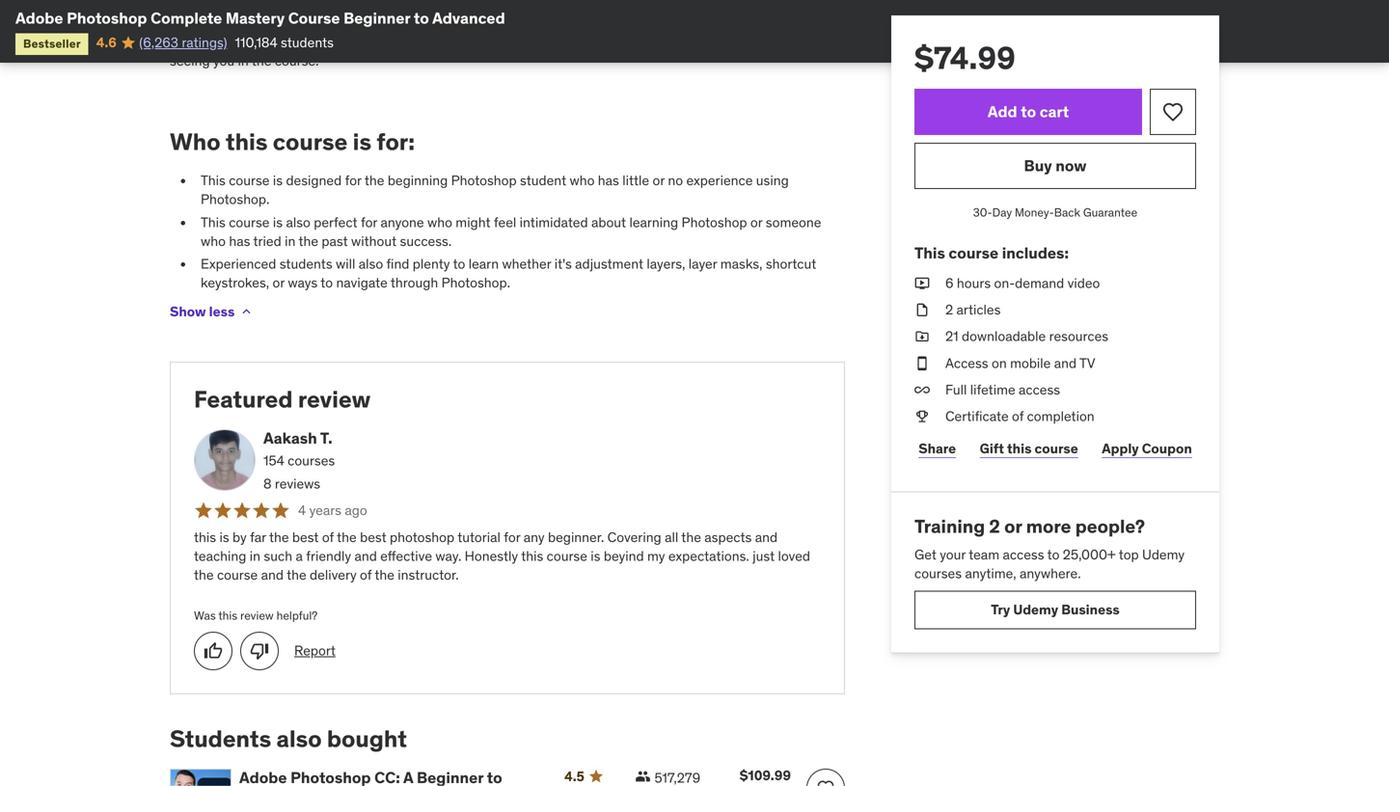 Task type: vqa. For each thing, say whether or not it's contained in the screenshot.
Wishlist image
yes



Task type: describe. For each thing, give the bounding box(es) containing it.
0 horizontal spatial photoshop.
[[201, 191, 270, 208]]

mobile
[[1010, 354, 1051, 372]]

1 vertical spatial also
[[359, 255, 383, 273]]

all
[[665, 529, 678, 546]]

0 vertical spatial students
[[281, 34, 334, 51]]

sounds
[[571, 33, 614, 51]]

in inside this course is designed for the beginning photoshop student who has little or no experience using photoshop. this course is also perfect for anyone who might feel intimidated about learning photoshop or someone who has tried in the past without success. experienced students will also find plenty to learn whether it's adjustment layers, layer masks, shortcut keystrokes, or ways to navigate through photoshop.
[[285, 232, 296, 250]]

buy now button
[[915, 143, 1196, 189]]

show
[[170, 303, 206, 320]]

covering
[[608, 529, 662, 546]]

to inside 'button'
[[1021, 102, 1036, 121]]

1 i from the left
[[170, 33, 174, 51]]

by
[[233, 529, 247, 546]]

a
[[296, 548, 303, 565]]

the inside . if that sounds good to you, then i look forward to seeing you in the course.
[[252, 52, 272, 70]]

loved
[[778, 548, 810, 565]]

this up teaching
[[194, 529, 216, 546]]

plenty
[[413, 255, 450, 273]]

0 vertical spatial access
[[1019, 381, 1060, 398]]

$109.99
[[740, 767, 791, 784]]

8
[[263, 475, 272, 492]]

the up the such
[[269, 529, 289, 546]]

photoshop up 4.6
[[67, 8, 147, 28]]

or left ways
[[273, 274, 285, 291]]

adobe photoshop complete mastery course beginner to advanced
[[15, 8, 505, 28]]

0 vertical spatial also
[[286, 214, 311, 231]]

that for if
[[543, 33, 568, 51]]

course.
[[275, 52, 319, 70]]

this course includes:
[[915, 243, 1069, 263]]

udemy inside training 2 or more people? get your team access to 25,000+ top udemy courses anytime, anywhere.
[[1142, 546, 1185, 563]]

2 i from the left
[[262, 33, 266, 51]]

who this course is for:
[[170, 127, 415, 156]]

1 horizontal spatial who
[[427, 214, 452, 231]]

bought
[[327, 725, 407, 754]]

was this review helpful?
[[194, 609, 318, 623]]

access inside training 2 or more people? get your team access to 25,000+ top udemy courses anytime, anywhere.
[[1003, 546, 1045, 563]]

1 horizontal spatial review
[[298, 385, 371, 414]]

day
[[992, 205, 1012, 220]]

apply
[[1102, 440, 1139, 457]]

ways
[[288, 274, 318, 291]]

course down beginner.
[[547, 548, 588, 565]]

0 vertical spatial 2
[[946, 301, 953, 318]]

the up friendly
[[337, 529, 357, 546]]

find
[[386, 255, 409, 273]]

complete
[[151, 8, 222, 28]]

your
[[940, 546, 966, 563]]

advanced
[[432, 8, 505, 28]]

mark as unhelpful image
[[250, 642, 269, 661]]

any
[[524, 529, 545, 546]]

4 years ago
[[298, 502, 367, 519]]

gift this course link
[[976, 430, 1083, 468]]

without
[[351, 232, 397, 250]]

mark as helpful image
[[204, 642, 223, 661]]

try
[[991, 601, 1010, 619]]

4.6
[[96, 34, 117, 51]]

6
[[946, 274, 954, 292]]

the left the past
[[299, 232, 318, 250]]

to inside training 2 or more people? get your team access to 25,000+ top udemy courses anytime, anywhere.
[[1048, 546, 1060, 563]]

or left no at the left top of the page
[[653, 172, 665, 189]]

1 vertical spatial for
[[361, 214, 377, 231]]

helpful?
[[277, 609, 318, 623]]

30-
[[973, 205, 992, 220]]

courses inside training 2 or more people? get your team access to 25,000+ top udemy courses anytime, anywhere.
[[915, 565, 962, 582]]

downloadable
[[962, 328, 1046, 345]]

master
[[407, 33, 452, 51]]

to right ways
[[321, 274, 333, 291]]

intimidated
[[520, 214, 588, 231]]

is left for:
[[353, 127, 372, 156]]

course up designed
[[273, 127, 348, 156]]

such
[[264, 548, 292, 565]]

was
[[194, 609, 216, 623]]

using
[[756, 172, 789, 189]]

past
[[322, 232, 348, 250]]

1 horizontal spatial photoshop.
[[442, 274, 510, 291]]

learning
[[630, 214, 678, 231]]

1 horizontal spatial you
[[335, 33, 358, 51]]

photoshop down experience
[[682, 214, 747, 231]]

it's
[[555, 255, 572, 273]]

ago
[[345, 502, 367, 519]]

success.
[[400, 232, 452, 250]]

xsmall image right 4.5
[[635, 769, 651, 784]]

expectations.
[[669, 548, 749, 565]]

designed
[[286, 172, 342, 189]]

xsmall image for 6 hours on-demand video
[[915, 274, 930, 293]]

keystrokes,
[[201, 274, 269, 291]]

share
[[919, 440, 956, 457]]

you,
[[667, 33, 692, 51]]

ratings)
[[182, 34, 227, 51]]

0 horizontal spatial udemy
[[1013, 601, 1059, 619]]

1 best from the left
[[292, 529, 319, 546]]

1 vertical spatial this
[[201, 214, 226, 231]]

and left tv
[[1054, 354, 1077, 372]]

xsmall image for access on mobile and tv
[[915, 354, 930, 373]]

0 vertical spatial for
[[345, 172, 362, 189]]

2 horizontal spatial who
[[570, 172, 595, 189]]

years
[[309, 502, 342, 519]]

for inside this is by far the best of the best photoshop tutorial for any beginner. covering all the aspects and teaching in such a friendly and effective way. honestly this course is beyind my expectations. just loved the course and the delivery of the instructor.
[[504, 529, 520, 546]]

adobe
[[15, 8, 63, 28]]

bestseller
[[23, 36, 81, 51]]

layers,
[[647, 255, 685, 273]]

to right how
[[391, 33, 404, 51]]

training 2 or more people? get your team access to 25,000+ top udemy courses anytime, anywhere.
[[915, 515, 1185, 582]]

xsmall image for full
[[915, 381, 930, 399]]

add to cart button
[[915, 89, 1142, 135]]

navigate
[[336, 274, 388, 291]]

students also bought
[[170, 725, 407, 754]]

masks,
[[721, 255, 763, 273]]

this down any
[[521, 548, 543, 565]]

little
[[623, 172, 649, 189]]

i inside . if that sounds good to you, then i look forward to seeing you in the course.
[[725, 33, 729, 51]]

this for this course is designed for the beginning photoshop student who has little or no experience using photoshop. this course is also perfect for anyone who might feel intimidated about learning photoshop or someone who has tried in the past without success. experienced students will also find plenty to learn whether it's adjustment layers, layer masks, shortcut keystrokes, or ways to navigate through photoshop.
[[201, 172, 226, 189]]

beginner.
[[548, 529, 604, 546]]

to up master
[[414, 8, 429, 28]]

2 best from the left
[[360, 529, 387, 546]]

in inside . if that sounds good to you, then i look forward to seeing you in the course.
[[238, 52, 249, 70]]

(6,263 ratings)
[[139, 34, 227, 51]]

certificate
[[946, 408, 1009, 425]]

students inside this course is designed for the beginning photoshop student who has little or no experience using photoshop. this course is also perfect for anyone who might feel intimidated about learning photoshop or someone who has tried in the past without success. experienced students will also find plenty to learn whether it's adjustment layers, layer masks, shortcut keystrokes, or ways to navigate through photoshop.
[[280, 255, 333, 273]]

resources
[[1049, 328, 1109, 345]]

full
[[946, 381, 967, 398]]

154
[[263, 452, 284, 470]]

is up tried
[[273, 214, 283, 231]]

and up just
[[755, 529, 778, 546]]

tutorial
[[458, 529, 501, 546]]

reviews
[[275, 475, 320, 492]]

you inside . if that sounds good to you, then i look forward to seeing you in the course.
[[213, 52, 235, 70]]

instructor.
[[398, 566, 459, 584]]

mastery
[[226, 8, 285, 28]]

or inside training 2 or more people? get your team access to 25,000+ top udemy courses anytime, anywhere.
[[1004, 515, 1022, 538]]



Task type: locate. For each thing, give the bounding box(es) containing it.
1 horizontal spatial courses
[[915, 565, 962, 582]]

xsmall image left 2 articles
[[915, 301, 930, 320]]

0 horizontal spatial who
[[201, 232, 226, 250]]

just
[[753, 548, 775, 565]]

courses down get
[[915, 565, 962, 582]]

photoshop
[[67, 8, 147, 28], [455, 33, 526, 51], [451, 172, 517, 189], [682, 214, 747, 231]]

1 vertical spatial courses
[[915, 565, 962, 582]]

0 vertical spatial courses
[[288, 452, 335, 470]]

i up seeing
[[170, 33, 174, 51]]

1 horizontal spatial best
[[360, 529, 387, 546]]

photoshop down advanced
[[455, 33, 526, 51]]

xsmall image for 21 downloadable resources
[[915, 327, 930, 346]]

share button
[[915, 430, 960, 468]]

2 vertical spatial also
[[276, 725, 322, 754]]

course up tried
[[229, 214, 270, 231]]

1 horizontal spatial udemy
[[1142, 546, 1185, 563]]

3 i from the left
[[725, 33, 729, 51]]

who
[[570, 172, 595, 189], [427, 214, 452, 231], [201, 232, 226, 250]]

experience
[[686, 172, 753, 189]]

also left perfect
[[286, 214, 311, 231]]

who up 'success.'
[[427, 214, 452, 231]]

0 vertical spatial has
[[598, 172, 619, 189]]

this is by far the best of the best photoshop tutorial for any beginner. covering all the aspects and teaching in such a friendly and effective way. honestly this course is beyind my expectations. just loved the course and the delivery of the instructor.
[[194, 529, 810, 584]]

apply coupon button
[[1098, 430, 1196, 468]]

coupon
[[1142, 440, 1192, 457]]

beginning
[[388, 172, 448, 189]]

buy
[[1024, 156, 1052, 176]]

people?
[[1076, 515, 1145, 538]]

honestly
[[465, 548, 518, 565]]

1 vertical spatial you
[[213, 52, 235, 70]]

and right friendly
[[355, 548, 377, 565]]

0 vertical spatial wishlist image
[[1162, 100, 1185, 124]]

anytime,
[[965, 565, 1017, 582]]

this for was
[[218, 609, 238, 623]]

xsmall image for certificate
[[915, 407, 930, 426]]

0 vertical spatial photoshop.
[[201, 191, 270, 208]]

try udemy business link
[[915, 591, 1196, 630]]

you left how
[[335, 33, 358, 51]]

2 that from the left
[[543, 33, 568, 51]]

xsmall image left access
[[915, 354, 930, 373]]

xsmall image for 2 articles
[[915, 301, 930, 320]]

1 vertical spatial who
[[427, 214, 452, 231]]

to left learn
[[453, 255, 465, 273]]

1 vertical spatial in
[[285, 232, 296, 250]]

1 horizontal spatial wishlist image
[[1162, 100, 1185, 124]]

wishlist image
[[1162, 100, 1185, 124], [816, 778, 836, 786]]

udemy right try
[[1013, 601, 1059, 619]]

0 vertical spatial this
[[201, 172, 226, 189]]

photoshop. up tried
[[201, 191, 270, 208]]

2 vertical spatial in
[[250, 548, 261, 565]]

0 horizontal spatial that
[[233, 33, 259, 51]]

courses inside aakash t. 154 courses 8 reviews
[[288, 452, 335, 470]]

0 horizontal spatial review
[[240, 609, 274, 623]]

this for gift
[[1007, 440, 1032, 457]]

in right tried
[[285, 232, 296, 250]]

2
[[946, 301, 953, 318], [989, 515, 1000, 538]]

students
[[170, 725, 271, 754]]

i left can
[[262, 33, 266, 51]]

seeing
[[170, 52, 210, 70]]

for up the without
[[361, 214, 377, 231]]

0 vertical spatial who
[[570, 172, 595, 189]]

0 vertical spatial you
[[335, 33, 358, 51]]

is left designed
[[273, 172, 283, 189]]

the down 110,184
[[252, 52, 272, 70]]

report button
[[294, 642, 336, 661]]

also
[[286, 214, 311, 231], [359, 255, 383, 273], [276, 725, 322, 754]]

about
[[591, 214, 626, 231]]

or left someone
[[751, 214, 763, 231]]

(6,263
[[139, 34, 179, 51]]

0 horizontal spatial courses
[[288, 452, 335, 470]]

2 vertical spatial this
[[915, 243, 945, 263]]

for:
[[377, 127, 415, 156]]

1 horizontal spatial 2
[[989, 515, 1000, 538]]

courses up reviews
[[288, 452, 335, 470]]

1 that from the left
[[233, 33, 259, 51]]

best up a
[[292, 529, 319, 546]]

course up hours
[[949, 243, 999, 263]]

course down who this course is for:
[[229, 172, 270, 189]]

money-
[[1015, 205, 1054, 220]]

4.5
[[565, 768, 585, 785]]

students up ways
[[280, 255, 333, 273]]

photoshop up might
[[451, 172, 517, 189]]

that right if
[[543, 33, 568, 51]]

completion
[[1027, 408, 1095, 425]]

who right the student
[[570, 172, 595, 189]]

access up the anywhere.
[[1003, 546, 1045, 563]]

2 down "6"
[[946, 301, 953, 318]]

in down far at the left
[[250, 548, 261, 565]]

review
[[298, 385, 371, 414], [240, 609, 274, 623]]

i
[[170, 33, 174, 51], [262, 33, 266, 51], [725, 33, 729, 51]]

1 vertical spatial access
[[1003, 546, 1045, 563]]

of down the 'full lifetime access'
[[1012, 408, 1024, 425]]

layer
[[689, 255, 717, 273]]

anywhere.
[[1020, 565, 1081, 582]]

0 horizontal spatial in
[[238, 52, 249, 70]]

xsmall image inside show less button
[[239, 304, 254, 320]]

4
[[298, 502, 306, 519]]

110,184 students
[[235, 34, 334, 51]]

access on mobile and tv
[[946, 354, 1096, 372]]

then
[[695, 33, 722, 51]]

1 vertical spatial students
[[280, 255, 333, 273]]

or left more
[[1004, 515, 1022, 538]]

1 xsmall image from the top
[[915, 381, 930, 399]]

training
[[915, 515, 985, 538]]

0 vertical spatial of
[[1012, 408, 1024, 425]]

2 horizontal spatial of
[[1012, 408, 1024, 425]]

beyind
[[604, 548, 644, 565]]

to left the you,
[[651, 33, 664, 51]]

best down ago at the bottom left of page
[[360, 529, 387, 546]]

has up experienced
[[229, 232, 250, 250]]

t.
[[320, 428, 333, 448]]

the down effective
[[375, 566, 395, 584]]

1 vertical spatial photoshop.
[[442, 274, 510, 291]]

on-
[[994, 274, 1015, 292]]

0 vertical spatial in
[[238, 52, 249, 70]]

through
[[391, 274, 438, 291]]

xsmall image
[[915, 274, 930, 293], [915, 301, 930, 320], [239, 304, 254, 320], [915, 327, 930, 346], [915, 354, 930, 373], [635, 769, 651, 784]]

forward
[[761, 33, 807, 51]]

that down mastery
[[233, 33, 259, 51]]

1 horizontal spatial i
[[262, 33, 266, 51]]

udemy right top
[[1142, 546, 1185, 563]]

of up friendly
[[322, 529, 334, 546]]

xsmall image right "less"
[[239, 304, 254, 320]]

0 horizontal spatial best
[[292, 529, 319, 546]]

look
[[732, 33, 758, 51]]

aakash tiwari image
[[194, 429, 256, 491]]

2 vertical spatial who
[[201, 232, 226, 250]]

xsmall image up 'share'
[[915, 407, 930, 426]]

2 horizontal spatial i
[[725, 33, 729, 51]]

xsmall image
[[915, 381, 930, 399], [915, 407, 930, 426]]

this right was in the left bottom of the page
[[218, 609, 238, 623]]

1 vertical spatial has
[[229, 232, 250, 250]]

way.
[[436, 548, 461, 565]]

2 inside training 2 or more people? get your team access to 25,000+ top udemy courses anytime, anywhere.
[[989, 515, 1000, 538]]

2 up team
[[989, 515, 1000, 538]]

1 horizontal spatial that
[[543, 33, 568, 51]]

that inside . if that sounds good to you, then i look forward to seeing you in the course.
[[543, 33, 568, 51]]

delivery
[[310, 566, 357, 584]]

now
[[1056, 156, 1087, 176]]

the down a
[[287, 566, 306, 584]]

also up the navigate
[[359, 255, 383, 273]]

1 vertical spatial xsmall image
[[915, 407, 930, 426]]

who
[[170, 127, 221, 156]]

this
[[226, 127, 268, 156], [1007, 440, 1032, 457], [194, 529, 216, 546], [521, 548, 543, 565], [218, 609, 238, 623]]

review up 't.'
[[298, 385, 371, 414]]

best
[[292, 529, 319, 546], [360, 529, 387, 546]]

has left little
[[598, 172, 619, 189]]

this inside gift this course link
[[1007, 440, 1032, 457]]

21
[[946, 328, 959, 345]]

who up experienced
[[201, 232, 226, 250]]

0 vertical spatial udemy
[[1142, 546, 1185, 563]]

2 horizontal spatial in
[[285, 232, 296, 250]]

access down mobile
[[1019, 381, 1060, 398]]

review up mark as unhelpful icon
[[240, 609, 274, 623]]

shortcut
[[766, 255, 817, 273]]

tried
[[253, 232, 281, 250]]

0 vertical spatial xsmall image
[[915, 381, 930, 399]]

2 xsmall image from the top
[[915, 407, 930, 426]]

this for who
[[226, 127, 268, 156]]

add
[[988, 102, 1018, 121]]

0 horizontal spatial i
[[170, 33, 174, 51]]

1 vertical spatial of
[[322, 529, 334, 546]]

photoshop.
[[201, 191, 270, 208], [442, 274, 510, 291]]

more
[[1026, 515, 1071, 538]]

photoshop
[[390, 529, 455, 546]]

2 vertical spatial for
[[504, 529, 520, 546]]

1 vertical spatial 2
[[989, 515, 1000, 538]]

and down the such
[[261, 566, 284, 584]]

this course is designed for the beginning photoshop student who has little or no experience using photoshop. this course is also perfect for anyone who might feel intimidated about learning photoshop or someone who has tried in the past without success. experienced students will also find plenty to learn whether it's adjustment layers, layer masks, shortcut keystrokes, or ways to navigate through photoshop.
[[201, 172, 822, 291]]

course
[[288, 8, 340, 28]]

. if that sounds good to you, then i look forward to seeing you in the course.
[[170, 33, 823, 70]]

0 vertical spatial review
[[298, 385, 371, 414]]

0 horizontal spatial you
[[213, 52, 235, 70]]

course down teaching
[[217, 566, 258, 584]]

the right all
[[681, 529, 701, 546]]

report
[[294, 642, 336, 660]]

1 horizontal spatial in
[[250, 548, 261, 565]]

adjustment
[[575, 255, 644, 273]]

in inside this is by far the best of the best photoshop tutorial for any beginner. covering all the aspects and teaching in such a friendly and effective way. honestly this course is beyind my expectations. just loved the course and the delivery of the instructor.
[[250, 548, 261, 565]]

0 horizontal spatial wishlist image
[[816, 778, 836, 786]]

the left beginning
[[365, 172, 384, 189]]

for right designed
[[345, 172, 362, 189]]

of right delivery
[[360, 566, 372, 584]]

xsmall image left full
[[915, 381, 930, 399]]

0 horizontal spatial 2
[[946, 301, 953, 318]]

in
[[238, 52, 249, 70], [285, 232, 296, 250], [250, 548, 261, 565]]

photoshop. down learn
[[442, 274, 510, 291]]

1 horizontal spatial of
[[360, 566, 372, 584]]

students up course.
[[281, 34, 334, 51]]

0 horizontal spatial of
[[322, 529, 334, 546]]

xsmall image left 21
[[915, 327, 930, 346]]

teach
[[296, 33, 332, 51]]

to up the anywhere.
[[1048, 546, 1060, 563]]

experienced
[[201, 255, 276, 273]]

xsmall image left "6"
[[915, 274, 930, 293]]

cart
[[1040, 102, 1069, 121]]

1 vertical spatial wishlist image
[[816, 778, 836, 786]]

1 vertical spatial udemy
[[1013, 601, 1059, 619]]

this right who
[[226, 127, 268, 156]]

for
[[345, 172, 362, 189], [361, 214, 377, 231], [504, 529, 520, 546]]

video
[[1068, 274, 1100, 292]]

this right gift
[[1007, 440, 1032, 457]]

that for promise
[[233, 33, 259, 51]]

you down ratings)
[[213, 52, 235, 70]]

gift this course
[[980, 440, 1078, 457]]

to right forward
[[810, 33, 823, 51]]

1 vertical spatial review
[[240, 609, 274, 623]]

course down completion
[[1035, 440, 1078, 457]]

i left look
[[725, 33, 729, 51]]

is left by
[[219, 529, 229, 546]]

less
[[209, 303, 235, 320]]

anyone
[[381, 214, 424, 231]]

30-day money-back guarantee
[[973, 205, 1138, 220]]

the down teaching
[[194, 566, 214, 584]]

2 vertical spatial of
[[360, 566, 372, 584]]

get
[[915, 546, 937, 563]]

to left cart
[[1021, 102, 1036, 121]]

in down 110,184
[[238, 52, 249, 70]]

the
[[252, 52, 272, 70], [365, 172, 384, 189], [299, 232, 318, 250], [269, 529, 289, 546], [337, 529, 357, 546], [681, 529, 701, 546], [194, 566, 214, 584], [287, 566, 306, 584], [375, 566, 395, 584]]

is down beginner.
[[591, 548, 601, 565]]

1 horizontal spatial has
[[598, 172, 619, 189]]

this for this course includes:
[[915, 243, 945, 263]]

for left any
[[504, 529, 520, 546]]

aakash
[[263, 428, 317, 448]]

top
[[1119, 546, 1139, 563]]

far
[[250, 529, 266, 546]]

also left bought
[[276, 725, 322, 754]]

0 horizontal spatial has
[[229, 232, 250, 250]]



